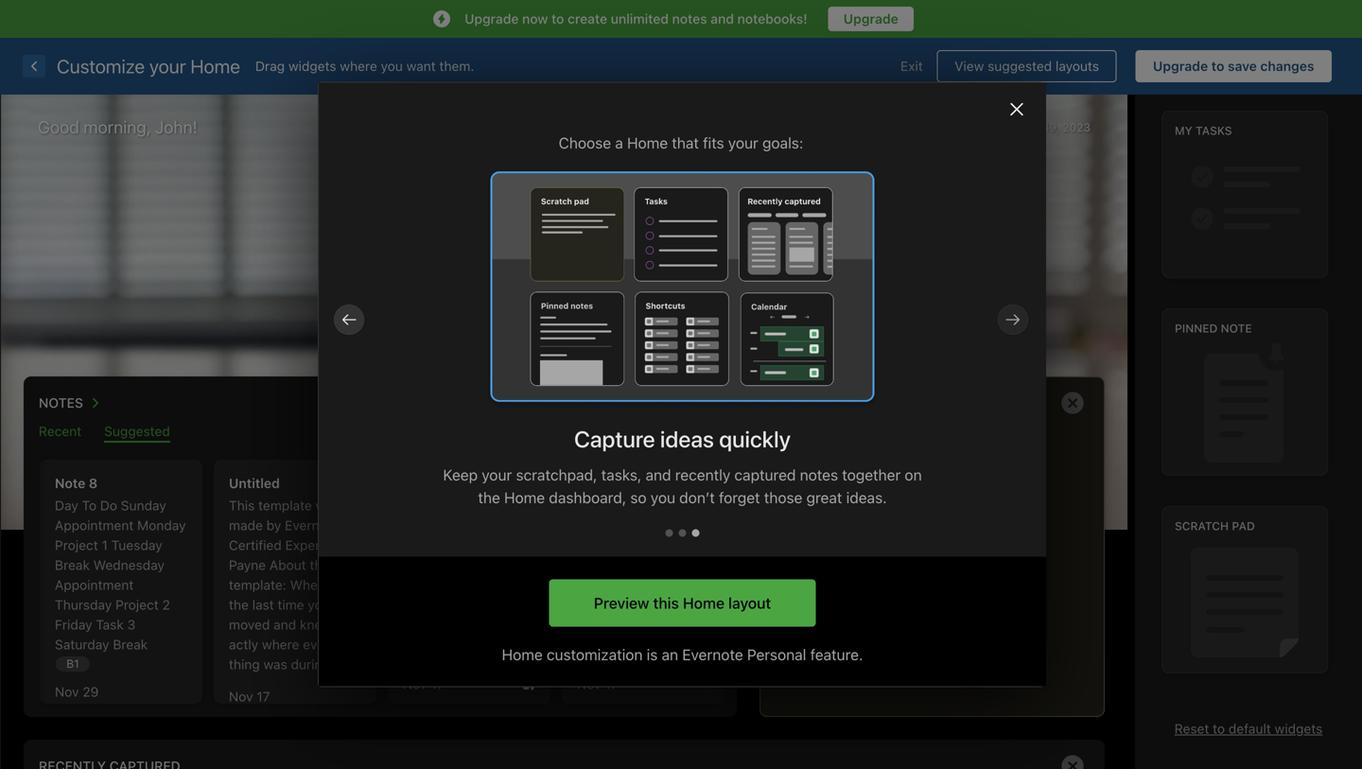 Task type: describe. For each thing, give the bounding box(es) containing it.
drag widgets where you want them.
[[255, 58, 475, 74]]

1 horizontal spatial widgets
[[1275, 721, 1323, 737]]

changes
[[1261, 58, 1315, 74]]

previous slide image
[[338, 309, 361, 331]]

unlimited
[[611, 11, 669, 26]]

choose
[[559, 134, 611, 152]]

great
[[807, 489, 843, 507]]

recently
[[676, 466, 731, 484]]

home inside keep your scratchpad, tasks, and recently captured notes together on the home dashboard, so you don't forget those great ideas.
[[504, 489, 545, 507]]

home for choose
[[627, 134, 668, 152]]

1 horizontal spatial scratch pad
[[1175, 519, 1256, 533]]

feature.
[[811, 646, 863, 664]]

december
[[980, 121, 1041, 134]]

evernote
[[683, 646, 744, 664]]

0 vertical spatial to
[[552, 11, 564, 26]]

notes inside keep your scratchpad, tasks, and recently captured notes together on the home dashboard, so you don't forget those great ideas.
[[800, 466, 839, 484]]

the
[[478, 489, 500, 507]]

a
[[615, 134, 623, 152]]

capture
[[574, 426, 655, 453]]

them.
[[440, 58, 475, 74]]

capture ideas quickly tab panel
[[319, 83, 1047, 509]]

scratch pad button
[[776, 391, 868, 415]]

my tasks
[[1175, 124, 1233, 137]]

remove image
[[1054, 384, 1092, 422]]

next slide image
[[1002, 309, 1025, 331]]

is
[[647, 646, 658, 664]]

reset to default widgets button
[[1175, 721, 1323, 737]]

note
[[1221, 322, 1253, 335]]

ideas
[[660, 426, 714, 453]]

your for home
[[149, 55, 186, 77]]

quickly
[[719, 426, 791, 453]]

good
[[38, 117, 79, 137]]

fits
[[703, 134, 725, 152]]

upgrade for upgrade now to create unlimited notes and notebooks!
[[465, 11, 519, 26]]

pinned
[[1175, 322, 1218, 335]]

preview this home layout
[[594, 594, 772, 612]]

to for reset
[[1213, 721, 1226, 737]]

customization
[[547, 646, 643, 664]]

tuesday,
[[923, 121, 977, 134]]

your for scratchpad,
[[482, 466, 512, 484]]

on
[[905, 466, 922, 484]]

drag
[[255, 58, 285, 74]]

home customization is an evernote personal feature.
[[502, 646, 863, 664]]

default
[[1229, 721, 1272, 737]]

view
[[955, 58, 985, 74]]

view suggested layouts
[[955, 58, 1100, 74]]

an
[[662, 646, 679, 664]]

and inside keep your scratchpad, tasks, and recently captured notes together on the home dashboard, so you don't forget those great ideas.
[[646, 466, 672, 484]]

dashboard,
[[549, 489, 627, 507]]

1 vertical spatial scratch
[[1175, 519, 1229, 533]]

preview
[[594, 594, 650, 612]]

layouts
[[1056, 58, 1100, 74]]

choose slide to display tab list
[[666, 509, 700, 557]]

1 horizontal spatial and
[[711, 11, 734, 26]]

customize
[[57, 55, 145, 77]]

morning,
[[84, 117, 151, 137]]

reset
[[1175, 721, 1210, 737]]

0 vertical spatial scratch pad
[[776, 396, 868, 411]]

layout
[[729, 594, 772, 612]]

upgrade to save changes button
[[1136, 50, 1333, 82]]

home left customization
[[502, 646, 543, 664]]

reset to default widgets
[[1175, 721, 1323, 737]]

ideas.
[[847, 489, 887, 507]]



Task type: vqa. For each thing, say whether or not it's contained in the screenshot.
Main ELEMENT
no



Task type: locate. For each thing, give the bounding box(es) containing it.
upgrade to save changes
[[1154, 58, 1315, 74]]

that
[[672, 134, 699, 152]]

0 horizontal spatial remove image
[[686, 384, 724, 422]]

0 vertical spatial widgets
[[289, 58, 336, 74]]

to inside button
[[1212, 58, 1225, 74]]

0 vertical spatial remove image
[[686, 384, 724, 422]]

my
[[1175, 124, 1193, 137]]

1 vertical spatial you
[[651, 489, 676, 507]]

0 horizontal spatial widgets
[[289, 58, 336, 74]]

home for preview
[[683, 594, 725, 612]]

home
[[191, 55, 240, 77], [627, 134, 668, 152], [504, 489, 545, 507], [683, 594, 725, 612], [502, 646, 543, 664]]

notes up great
[[800, 466, 839, 484]]

notebooks!
[[738, 11, 808, 26]]

tuesday, december 19, 2023
[[923, 121, 1091, 134]]

19,
[[1045, 121, 1060, 134]]

captured
[[735, 466, 796, 484]]

pad
[[842, 396, 868, 411], [1233, 519, 1256, 533]]

home left drag
[[191, 55, 240, 77]]

customize your home
[[57, 55, 240, 77]]

tasks,
[[602, 466, 642, 484]]

upgrade
[[465, 11, 519, 26], [844, 11, 899, 26], [1154, 58, 1209, 74]]

0 horizontal spatial upgrade
[[465, 11, 519, 26]]

0 vertical spatial and
[[711, 11, 734, 26]]

you right the so
[[651, 489, 676, 507]]

and up the so
[[646, 466, 672, 484]]

1 horizontal spatial upgrade
[[844, 11, 899, 26]]

0 horizontal spatial you
[[381, 58, 403, 74]]

keep your scratchpad, tasks, and recently captured notes together on the home dashboard, so you don't forget those great ideas.
[[443, 466, 922, 507]]

upgrade for upgrade
[[844, 11, 899, 26]]

upgrade button
[[829, 7, 914, 31]]

your up the
[[482, 466, 512, 484]]

to
[[552, 11, 564, 26], [1212, 58, 1225, 74], [1213, 721, 1226, 737]]

goals:
[[763, 134, 804, 152]]

widgets right drag
[[289, 58, 336, 74]]

1 horizontal spatial pad
[[1233, 519, 1256, 533]]

to for upgrade
[[1212, 58, 1225, 74]]

notes right unlimited
[[672, 11, 708, 26]]

upgrade left save
[[1154, 58, 1209, 74]]

your
[[149, 55, 186, 77], [729, 134, 759, 152], [482, 466, 512, 484]]

so
[[631, 489, 647, 507]]

exit
[[901, 58, 923, 74]]

try calendar feature for free element
[[319, 83, 1047, 557]]

keep
[[443, 466, 478, 484]]

where
[[340, 58, 377, 74]]

1 vertical spatial your
[[729, 134, 759, 152]]

view suggested layouts button
[[938, 50, 1117, 82]]

upgrade for upgrade to save changes
[[1154, 58, 1209, 74]]

0 vertical spatial notes
[[672, 11, 708, 26]]

home for customize
[[191, 55, 240, 77]]

0 horizontal spatial pad
[[842, 396, 868, 411]]

1 vertical spatial widgets
[[1275, 721, 1323, 737]]

2 vertical spatial your
[[482, 466, 512, 484]]

0 vertical spatial you
[[381, 58, 403, 74]]

home right the this
[[683, 594, 725, 612]]

scratch
[[776, 396, 838, 411], [1175, 519, 1229, 533]]

1 vertical spatial to
[[1212, 58, 1225, 74]]

pinned note
[[1175, 322, 1253, 335]]

don't
[[680, 489, 715, 507]]

home inside preview this home layout button
[[683, 594, 725, 612]]

1 vertical spatial remove image
[[1054, 748, 1092, 769]]

0 vertical spatial your
[[149, 55, 186, 77]]

you inside keep your scratchpad, tasks, and recently captured notes together on the home dashboard, so you don't forget those great ideas.
[[651, 489, 676, 507]]

widgets
[[289, 58, 336, 74], [1275, 721, 1323, 737]]

home right a
[[627, 134, 668, 152]]

this
[[653, 594, 679, 612]]

pad inside button
[[842, 396, 868, 411]]

together
[[843, 466, 901, 484]]

1 horizontal spatial remove image
[[1054, 748, 1092, 769]]

2023
[[1063, 121, 1091, 134]]

choose a home that fits your goals:
[[559, 134, 804, 152]]

want
[[407, 58, 436, 74]]

1 vertical spatial and
[[646, 466, 672, 484]]

now
[[522, 11, 548, 26]]

0 horizontal spatial scratch
[[776, 396, 838, 411]]

scratch pad
[[776, 396, 868, 411], [1175, 519, 1256, 533]]

1 horizontal spatial notes
[[800, 466, 839, 484]]

remove image
[[686, 384, 724, 422], [1054, 748, 1092, 769]]

to right "reset" on the right of the page
[[1213, 721, 1226, 737]]

you
[[381, 58, 403, 74], [651, 489, 676, 507]]

0 vertical spatial pad
[[842, 396, 868, 411]]

2 horizontal spatial upgrade
[[1154, 58, 1209, 74]]

1 horizontal spatial scratch
[[1175, 519, 1229, 533]]

cancel image
[[1004, 96, 1031, 123]]

2 horizontal spatial your
[[729, 134, 759, 152]]

2 vertical spatial to
[[1213, 721, 1226, 737]]

good morning, john!
[[38, 117, 197, 137]]

suggested
[[988, 58, 1053, 74]]

1 vertical spatial pad
[[1233, 519, 1256, 533]]

1 horizontal spatial your
[[482, 466, 512, 484]]

preview this home layout button
[[549, 580, 816, 627]]

to left save
[[1212, 58, 1225, 74]]

0 horizontal spatial your
[[149, 55, 186, 77]]

upgrade left "now"
[[465, 11, 519, 26]]

scratch inside button
[[776, 396, 838, 411]]

john!
[[155, 117, 197, 137]]

widgets right default
[[1275, 721, 1323, 737]]

your up john!
[[149, 55, 186, 77]]

0 horizontal spatial notes
[[672, 11, 708, 26]]

create
[[568, 11, 608, 26]]

scratchpad,
[[516, 466, 598, 484]]

and left notebooks!
[[711, 11, 734, 26]]

personal
[[748, 646, 807, 664]]

0 horizontal spatial and
[[646, 466, 672, 484]]

you left want
[[381, 58, 403, 74]]

home right the
[[504, 489, 545, 507]]

and
[[711, 11, 734, 26], [646, 466, 672, 484]]

to right "now"
[[552, 11, 564, 26]]

notes
[[672, 11, 708, 26], [800, 466, 839, 484]]

capture ideas quickly
[[574, 426, 791, 453]]

0 horizontal spatial scratch pad
[[776, 396, 868, 411]]

forget
[[719, 489, 760, 507]]

upgrade up exit button
[[844, 11, 899, 26]]

save
[[1228, 58, 1258, 74]]

1 vertical spatial scratch pad
[[1175, 519, 1256, 533]]

upgrade now to create unlimited notes and notebooks!
[[465, 11, 808, 26]]

those
[[764, 489, 803, 507]]

1 vertical spatial notes
[[800, 466, 839, 484]]

your right fits
[[729, 134, 759, 152]]

0 vertical spatial scratch
[[776, 396, 838, 411]]

tasks
[[1196, 124, 1233, 137]]

your inside keep your scratchpad, tasks, and recently captured notes together on the home dashboard, so you don't forget those great ideas.
[[482, 466, 512, 484]]

1 horizontal spatial you
[[651, 489, 676, 507]]

exit button
[[887, 50, 938, 82]]

edit widget title image
[[877, 396, 891, 410]]



